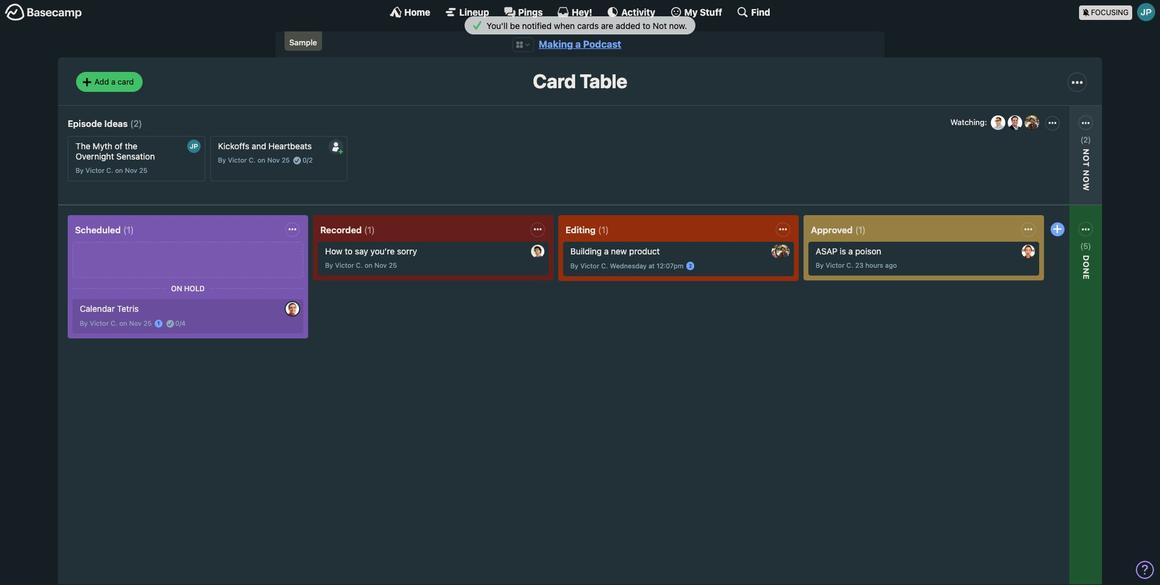 Task type: vqa. For each thing, say whether or not it's contained in the screenshot.
(5)'s O
yes



Task type: describe. For each thing, give the bounding box(es) containing it.
you'll be notified when cards are added to not now.
[[485, 20, 687, 31]]

nov inside how to say you're sorry by victor c. on nov 25
[[375, 261, 387, 269]]

when
[[554, 20, 575, 31]]

by inside the myth of the overnight sensation by victor c. on nov 25
[[76, 166, 84, 174]]

you'll be notified when cards are added to not now. alert
[[0, 16, 1161, 35]]

now.
[[669, 20, 687, 31]]

episode ideas (2)
[[68, 118, 142, 129]]

making a podcast
[[539, 39, 622, 50]]

find button
[[737, 6, 771, 18]]

sensation
[[116, 151, 155, 161]]

kickoffs and heartbeats
[[218, 141, 312, 151]]

approved link
[[811, 224, 853, 235]]

pings
[[518, 6, 543, 17]]

notified
[[522, 20, 552, 31]]

sample
[[289, 38, 317, 47]]

o for (2)
[[1082, 155, 1092, 162]]

calendar
[[80, 304, 115, 314]]

to inside alert
[[643, 20, 651, 31]]

editing (1)
[[566, 224, 609, 235]]

kickoffs
[[218, 141, 249, 151]]

23 hours ago element
[[856, 261, 897, 269]]

focusing button
[[1080, 0, 1161, 24]]

25 inside the myth of the overnight sensation by victor c. on nov 25
[[139, 166, 148, 174]]

myth
[[93, 141, 112, 151]]

by inside asap is a poison by victor c. 23 hours ago
[[816, 261, 824, 269]]

pings button
[[504, 6, 543, 18]]

home
[[404, 6, 431, 17]]

card table
[[533, 70, 628, 93]]

and
[[252, 141, 266, 151]]

25 left 1
[[144, 319, 152, 327]]

nov inside the myth of the overnight sensation by victor c. on nov 25
[[125, 166, 137, 174]]

activity
[[622, 6, 656, 17]]

2 o from the top
[[1082, 176, 1092, 183]]

on nov 25 element down sensation
[[115, 166, 148, 174]]

victor inside the myth of the overnight sensation by victor c. on nov 25
[[86, 166, 105, 174]]

a for making
[[576, 39, 581, 50]]

the myth of the overnight sensation by victor c. on nov 25
[[76, 141, 155, 174]]

episode
[[68, 118, 102, 129]]

c. inside asap is a poison by victor c. 23 hours ago
[[847, 261, 854, 269]]

on nov 25 element down 'kickoffs and heartbeats'
[[258, 156, 290, 164]]

victor cooper image
[[990, 114, 1007, 131]]

lineup
[[460, 6, 489, 17]]

heartbeats
[[269, 141, 312, 151]]

approved (1)
[[811, 224, 866, 235]]

25 inside how to say you're sorry by victor c. on nov 25
[[389, 261, 397, 269]]

my
[[685, 6, 698, 17]]

d o n e
[[1082, 255, 1092, 280]]

hey! button
[[558, 6, 593, 18]]

by victor c. on nov 25 1
[[80, 319, 160, 327]]

my stuff
[[685, 6, 723, 17]]

my stuff button
[[670, 6, 723, 18]]

find
[[752, 6, 771, 17]]

calendar tetris
[[80, 304, 139, 314]]

of
[[115, 141, 123, 151]]

asap
[[816, 246, 838, 257]]

victor inside how to say you're sorry by victor c. on nov 25
[[335, 261, 354, 269]]

lineup link
[[445, 6, 489, 18]]

the
[[76, 141, 90, 151]]

2
[[689, 263, 692, 269]]

josh fiske image
[[1007, 114, 1024, 131]]

wednesday
[[610, 262, 647, 270]]

e
[[1082, 275, 1092, 280]]

product
[[630, 246, 660, 257]]

1
[[157, 321, 160, 327]]

card
[[118, 77, 134, 86]]

0/4
[[175, 319, 186, 327]]

on
[[171, 284, 182, 293]]

you'll
[[487, 20, 508, 31]]

1 vertical spatial (2)
[[1081, 135, 1092, 144]]

scheduled (1)
[[75, 224, 134, 235]]

scheduled link
[[75, 224, 121, 235]]

building a new product by victor c. wednesday at 12:07pm 2
[[571, 246, 692, 270]]

activity link
[[607, 6, 656, 18]]

(1) for editing (1)
[[598, 224, 609, 235]]

the
[[125, 141, 138, 151]]

how to say you're sorry by victor c. on nov 25
[[325, 246, 417, 269]]

hold
[[184, 284, 205, 293]]

c. down and
[[249, 156, 256, 164]]

switch accounts image
[[5, 3, 82, 22]]

annie bryan image
[[1022, 245, 1036, 258]]

victor down calendar
[[90, 319, 109, 327]]

say
[[355, 246, 368, 257]]

t
[[1082, 162, 1092, 167]]

table
[[580, 70, 628, 93]]

on inside the myth of the overnight sensation by victor c. on nov 25
[[115, 166, 123, 174]]

on hold
[[171, 284, 205, 293]]

on down and
[[258, 156, 266, 164]]

building
[[571, 246, 602, 257]]

by inside building a new product by victor c. wednesday at 12:07pm 2
[[571, 262, 579, 270]]

by down kickoffs
[[218, 156, 226, 164]]

c. inside building a new product by victor c. wednesday at 12:07pm 2
[[602, 262, 608, 270]]



Task type: locate. For each thing, give the bounding box(es) containing it.
to inside how to say you're sorry by victor c. on nov 25
[[345, 246, 353, 257]]

how
[[325, 246, 343, 257]]

poison
[[856, 246, 882, 257]]

3 o from the top
[[1082, 261, 1092, 268]]

breadcrumb element
[[276, 31, 885, 58]]

nicole katz image
[[1024, 114, 1041, 131], [777, 245, 790, 258]]

to left say
[[345, 246, 353, 257]]

nov down sensation
[[125, 166, 137, 174]]

be
[[510, 20, 520, 31]]

o
[[1082, 155, 1092, 162], [1082, 176, 1092, 183], [1082, 261, 1092, 268]]

on
[[258, 156, 266, 164], [115, 166, 123, 174], [365, 261, 373, 269], [119, 319, 127, 327]]

1 vertical spatial james peterson image
[[187, 140, 201, 153]]

23
[[856, 261, 864, 269]]

o for (5)
[[1082, 261, 1092, 268]]

o up w
[[1082, 155, 1092, 162]]

victor down building
[[581, 262, 600, 270]]

1 o from the top
[[1082, 155, 1092, 162]]

approved
[[811, 224, 853, 235]]

james peterson image left kickoffs
[[187, 140, 201, 153]]

2 vertical spatial o
[[1082, 261, 1092, 268]]

nov
[[267, 156, 280, 164], [125, 166, 137, 174], [375, 261, 387, 269], [129, 319, 142, 327]]

a right add
[[111, 77, 116, 86]]

nicole katz image left "asap"
[[777, 245, 790, 258]]

1 vertical spatial nicole katz image
[[777, 245, 790, 258]]

on down the "tetris"
[[119, 319, 127, 327]]

by down calendar
[[80, 319, 88, 327]]

0 vertical spatial (2)
[[130, 118, 142, 129]]

by down overnight
[[76, 166, 84, 174]]

wednesday at 12:07pm element
[[610, 262, 684, 270]]

c. down building
[[602, 262, 608, 270]]

1 n from the top
[[1082, 170, 1092, 176]]

recorded link
[[320, 224, 362, 235]]

0 horizontal spatial to
[[345, 246, 353, 257]]

c. inside how to say you're sorry by victor c. on nov 25
[[356, 261, 363, 269]]

(1) for recorded (1)
[[364, 224, 375, 235]]

asap is a poison by victor c. 23 hours ago
[[816, 246, 897, 269]]

0 horizontal spatial nicole katz image
[[777, 245, 790, 258]]

victor down overnight
[[86, 166, 105, 174]]

1 vertical spatial o
[[1082, 176, 1092, 183]]

ideas
[[104, 118, 128, 129]]

victor down is
[[826, 261, 845, 269]]

scheduled
[[75, 224, 121, 235]]

nov down 'kickoffs and heartbeats'
[[267, 156, 280, 164]]

a down you'll be notified when cards are added to not now. alert
[[576, 39, 581, 50]]

by down building
[[571, 262, 579, 270]]

on nov 25 element down you're
[[365, 261, 397, 269]]

0 vertical spatial to
[[643, 20, 651, 31]]

(1)
[[123, 224, 134, 235], [364, 224, 375, 235], [598, 224, 609, 235], [856, 224, 866, 235]]

0 vertical spatial o
[[1082, 155, 1092, 162]]

4 (1) from the left
[[856, 224, 866, 235]]

are
[[601, 20, 614, 31]]

d
[[1082, 255, 1092, 261]]

stuff
[[700, 6, 723, 17]]

added
[[616, 20, 641, 31]]

victor down kickoffs
[[228, 156, 247, 164]]

nicole katz image right victor cooper "icon"
[[1024, 114, 1041, 131]]

add a card
[[94, 77, 134, 86]]

0/2
[[303, 156, 313, 164]]

a for add
[[111, 77, 116, 86]]

sorry
[[397, 246, 417, 257]]

a left new
[[604, 246, 609, 257]]

add
[[94, 77, 109, 86]]

0 horizontal spatial (2)
[[130, 118, 142, 129]]

on nov 25 element down the "tetris"
[[119, 319, 152, 327]]

1 horizontal spatial (2)
[[1081, 135, 1092, 144]]

is
[[840, 246, 847, 257]]

to
[[643, 20, 651, 31], [345, 246, 353, 257]]

to left not
[[643, 20, 651, 31]]

12:07pm
[[657, 262, 684, 270]]

ago
[[886, 261, 897, 269]]

focusing
[[1092, 8, 1129, 17]]

making
[[539, 39, 573, 50]]

a right is
[[849, 246, 853, 257]]

by
[[218, 156, 226, 164], [76, 166, 84, 174], [325, 261, 333, 269], [816, 261, 824, 269], [571, 262, 579, 270], [80, 319, 88, 327]]

editing
[[566, 224, 596, 235]]

not
[[653, 20, 667, 31]]

a
[[576, 39, 581, 50], [111, 77, 116, 86], [604, 246, 609, 257], [849, 246, 853, 257]]

25 down the heartbeats
[[282, 156, 290, 164]]

n
[[1082, 170, 1092, 176], [1082, 268, 1092, 275]]

n down d
[[1082, 268, 1092, 275]]

jennifer young image
[[772, 245, 785, 258]]

(1) right editing
[[598, 224, 609, 235]]

editing link
[[566, 224, 596, 235]]

recorded
[[320, 224, 362, 235]]

1 horizontal spatial nicole katz image
[[1024, 114, 1041, 131]]

0 vertical spatial james peterson image
[[1138, 3, 1156, 21]]

hours
[[866, 261, 884, 269]]

c. inside the myth of the overnight sensation by victor c. on nov 25
[[106, 166, 113, 174]]

main element
[[0, 0, 1161, 24]]

0 vertical spatial n
[[1082, 170, 1092, 176]]

1 vertical spatial n
[[1082, 268, 1092, 275]]

victor inside building a new product by victor c. wednesday at 12:07pm 2
[[581, 262, 600, 270]]

o up e
[[1082, 261, 1092, 268]]

n o t n o w
[[1082, 149, 1092, 191]]

n
[[1082, 149, 1092, 155]]

victor
[[228, 156, 247, 164], [86, 166, 105, 174], [335, 261, 354, 269], [826, 261, 845, 269], [581, 262, 600, 270], [90, 319, 109, 327]]

cards
[[577, 20, 599, 31]]

you're
[[371, 246, 395, 257]]

jared davis image
[[531, 245, 545, 258]]

episode ideas link
[[68, 118, 128, 129]]

making a podcast link
[[539, 39, 622, 50]]

c. left 23
[[847, 261, 854, 269]]

25 down sensation
[[139, 166, 148, 174]]

victor down how
[[335, 261, 354, 269]]

victor inside asap is a poison by victor c. 23 hours ago
[[826, 261, 845, 269]]

james peterson image right focusing
[[1138, 3, 1156, 21]]

n down t
[[1082, 170, 1092, 176]]

on down say
[[365, 261, 373, 269]]

tetris
[[117, 304, 139, 314]]

(1) right scheduled
[[123, 224, 134, 235]]

c. down overnight
[[106, 166, 113, 174]]

(1) up poison
[[856, 224, 866, 235]]

(2) up "n"
[[1081, 135, 1092, 144]]

c.
[[249, 156, 256, 164], [106, 166, 113, 174], [356, 261, 363, 269], [847, 261, 854, 269], [602, 262, 608, 270], [111, 319, 117, 327]]

podcast
[[583, 39, 622, 50]]

at
[[649, 262, 655, 270]]

sample element
[[285, 31, 322, 51]]

nov down the "tetris"
[[129, 319, 142, 327]]

1 horizontal spatial james peterson image
[[1138, 3, 1156, 21]]

None submit
[[329, 140, 343, 154], [1006, 154, 1091, 169], [1006, 261, 1091, 276], [329, 140, 343, 154], [1006, 154, 1091, 169], [1006, 261, 1091, 276]]

1 horizontal spatial to
[[643, 20, 651, 31]]

(1) for approved (1)
[[856, 224, 866, 235]]

james peterson image
[[1138, 3, 1156, 21], [187, 140, 201, 153]]

watching:
[[951, 117, 988, 127]]

1 vertical spatial to
[[345, 246, 353, 257]]

a inside asap is a poison by victor c. 23 hours ago
[[849, 246, 853, 257]]

0 vertical spatial nicole katz image
[[1024, 114, 1041, 131]]

on inside how to say you're sorry by victor c. on nov 25
[[365, 261, 373, 269]]

w
[[1082, 183, 1092, 191]]

c. down calendar tetris
[[111, 319, 117, 327]]

on down sensation
[[115, 166, 123, 174]]

on nov 25 element
[[258, 156, 290, 164], [115, 166, 148, 174], [365, 261, 397, 269], [119, 319, 152, 327]]

2 (1) from the left
[[364, 224, 375, 235]]

(2) right ideas
[[130, 118, 142, 129]]

2 n from the top
[[1082, 268, 1092, 275]]

by down "asap"
[[816, 261, 824, 269]]

steve marsh image
[[286, 303, 299, 316]]

(5)
[[1081, 241, 1092, 251]]

o down t
[[1082, 176, 1092, 183]]

by inside how to say you're sorry by victor c. on nov 25
[[325, 261, 333, 269]]

by down how
[[325, 261, 333, 269]]

1 (1) from the left
[[123, 224, 134, 235]]

card
[[533, 70, 576, 93]]

a inside building a new product by victor c. wednesday at 12:07pm 2
[[604, 246, 609, 257]]

james peterson image inside focusing 'popup button'
[[1138, 3, 1156, 21]]

c. down say
[[356, 261, 363, 269]]

25 down you're
[[389, 261, 397, 269]]

a for building
[[604, 246, 609, 257]]

(2)
[[130, 118, 142, 129], [1081, 135, 1092, 144]]

0 horizontal spatial james peterson image
[[187, 140, 201, 153]]

nov down you're
[[375, 261, 387, 269]]

new
[[611, 246, 627, 257]]

hey!
[[572, 6, 593, 17]]

add a card link
[[76, 72, 142, 92]]

recorded (1)
[[320, 224, 375, 235]]

3 (1) from the left
[[598, 224, 609, 235]]

(1) up say
[[364, 224, 375, 235]]

overnight
[[76, 151, 114, 161]]

(1) for scheduled (1)
[[123, 224, 134, 235]]

by victor c. on nov 25
[[218, 156, 290, 164]]

home link
[[390, 6, 431, 18]]



